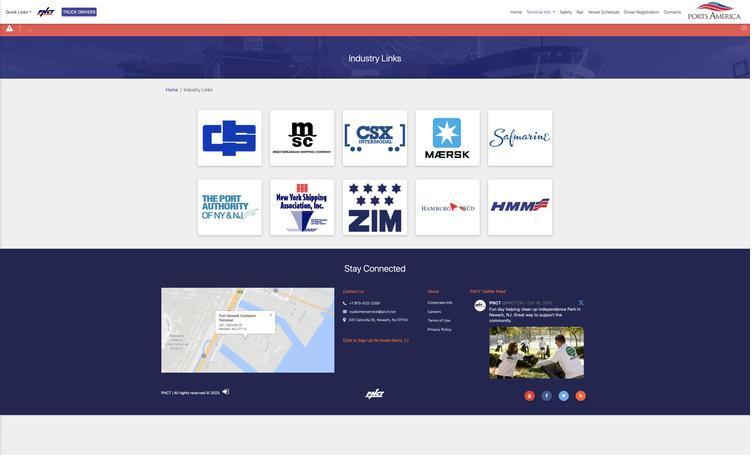 Task type: describe. For each thing, give the bounding box(es) containing it.
truck drivers
[[63, 9, 96, 14]]

terminal info link
[[524, 7, 558, 17]]

newark,
[[377, 318, 391, 322]]

|
[[172, 391, 173, 395]]

privacy policy link
[[428, 327, 462, 333]]

customerservice@pnct.net link
[[350, 309, 396, 315]]

close image
[[742, 25, 747, 31]]

973-
[[354, 301, 363, 306]]

rights
[[179, 391, 189, 395]]

©
[[206, 391, 210, 395]]

contact
[[343, 289, 358, 294]]

contacts
[[664, 9, 681, 14]]

quick
[[6, 9, 17, 14]]

privacy policy
[[428, 327, 452, 332]]

about
[[428, 289, 439, 294]]

1 vertical spatial industry links
[[184, 87, 212, 92]]

email
[[380, 338, 390, 343]]

sign
[[358, 338, 366, 343]]

safety
[[560, 9, 572, 14]]

+1
[[349, 301, 353, 306]]

driver
[[624, 9, 636, 14]]

schedule
[[602, 9, 620, 14]]

envelope o image
[[405, 339, 409, 343]]

stay connected
[[345, 263, 406, 274]]

pnct twitter feed
[[470, 289, 506, 294]]

... link
[[29, 26, 32, 32]]

0 vertical spatial links
[[18, 9, 28, 14]]

careers
[[428, 309, 441, 314]]

... alert
[[0, 21, 750, 36]]

stay
[[345, 263, 361, 274]]

calcutta
[[356, 318, 370, 322]]

terminal
[[527, 9, 543, 14]]

customerservice@pnct.net
[[350, 309, 396, 314]]

registration
[[637, 9, 659, 14]]

1 horizontal spatial home link
[[508, 7, 524, 17]]

of
[[439, 318, 443, 323]]

click to sign up for email alerts link
[[343, 338, 409, 343]]

driver registration link
[[622, 7, 662, 17]]

2023.
[[211, 391, 221, 395]]

terms
[[428, 318, 438, 323]]

rail link
[[575, 7, 586, 17]]

0 horizontal spatial home link
[[166, 87, 178, 92]]

0 vertical spatial industry
[[349, 53, 380, 63]]

to
[[353, 338, 357, 343]]

1 vertical spatial home
[[166, 87, 178, 92]]

vessel schedule link
[[586, 7, 622, 17]]

corporate
[[428, 301, 445, 305]]

0 vertical spatial industry links
[[349, 53, 401, 63]]

522-
[[363, 301, 371, 306]]

alerts
[[391, 338, 402, 343]]

pnct for pnct twitter feed
[[470, 289, 481, 294]]

info for corporate info
[[446, 301, 453, 305]]

pnct | all rights reserved © 2023.
[[161, 391, 222, 395]]

careers link
[[428, 309, 462, 315]]



Task type: vqa. For each thing, say whether or not it's contained in the screenshot.
entry
no



Task type: locate. For each thing, give the bounding box(es) containing it.
safety link
[[558, 7, 575, 17]]

0 horizontal spatial links
[[18, 9, 28, 14]]

sign in image
[[223, 388, 229, 396]]

for
[[374, 338, 379, 343]]

pnct for pnct | all rights reserved © 2023.
[[161, 391, 171, 395]]

1 vertical spatial industry
[[184, 87, 201, 92]]

privacy
[[428, 327, 440, 332]]

use
[[444, 318, 451, 323]]

pnct left the |
[[161, 391, 171, 395]]

contact us
[[343, 289, 364, 294]]

0 vertical spatial info
[[544, 9, 551, 14]]

feed
[[496, 289, 506, 294]]

home link
[[508, 7, 524, 17], [166, 87, 178, 92]]

twitter
[[482, 289, 495, 294]]

click
[[343, 338, 352, 343]]

0 vertical spatial pnct
[[470, 289, 481, 294]]

1 horizontal spatial industry
[[349, 53, 380, 63]]

1 horizontal spatial pnct
[[470, 289, 481, 294]]

2200
[[371, 301, 380, 306]]

vessel schedule
[[588, 9, 620, 14]]

home
[[511, 9, 522, 14], [166, 87, 178, 92]]

terms of use
[[428, 318, 451, 323]]

corporate info
[[428, 301, 453, 305]]

click to sign up for email alerts
[[343, 338, 403, 343]]

1 horizontal spatial links
[[202, 87, 212, 92]]

pnct
[[470, 289, 481, 294], [161, 391, 171, 395]]

0 vertical spatial home
[[511, 9, 522, 14]]

truck drivers link
[[62, 8, 97, 16]]

drivers
[[78, 9, 96, 14]]

0 horizontal spatial info
[[446, 301, 453, 305]]

07114
[[398, 318, 408, 322]]

1 vertical spatial links
[[382, 53, 401, 63]]

connected
[[363, 263, 406, 274]]

truck
[[63, 9, 77, 14]]

links
[[18, 9, 28, 14], [382, 53, 401, 63], [202, 87, 212, 92]]

2 horizontal spatial links
[[382, 53, 401, 63]]

0 horizontal spatial industry links
[[184, 87, 212, 92]]

1 vertical spatial home link
[[166, 87, 178, 92]]

+1 973-522-2200
[[349, 301, 380, 306]]

241
[[349, 318, 355, 322]]

st,
[[371, 318, 376, 322]]

241 calcutta st, newark, nj 07114 link
[[349, 318, 408, 323]]

vessel
[[588, 9, 601, 14]]

nj
[[392, 318, 397, 322]]

info right terminal
[[544, 9, 551, 14]]

pnct left twitter
[[470, 289, 481, 294]]

driver registration
[[624, 9, 659, 14]]

quick links
[[6, 9, 28, 14]]

...
[[29, 27, 32, 32]]

1 vertical spatial info
[[446, 301, 453, 305]]

terminal info
[[527, 9, 551, 14]]

1 horizontal spatial info
[[544, 9, 551, 14]]

quick links link
[[6, 9, 31, 15]]

rail
[[577, 9, 584, 14]]

us
[[359, 289, 364, 294]]

241 calcutta st, newark, nj 07114
[[349, 318, 408, 322]]

1 vertical spatial pnct
[[161, 391, 171, 395]]

0 horizontal spatial pnct
[[161, 391, 171, 395]]

0 vertical spatial home link
[[508, 7, 524, 17]]

info for terminal info
[[544, 9, 551, 14]]

terms of use link
[[428, 318, 462, 324]]

policy
[[441, 327, 452, 332]]

up
[[368, 338, 373, 343]]

industry
[[349, 53, 380, 63], [184, 87, 201, 92]]

1 horizontal spatial home
[[511, 9, 522, 14]]

info
[[544, 9, 551, 14], [446, 301, 453, 305]]

info up the careers link
[[446, 301, 453, 305]]

2 vertical spatial links
[[202, 87, 212, 92]]

0 horizontal spatial home
[[166, 87, 178, 92]]

1 horizontal spatial industry links
[[349, 53, 401, 63]]

corporate info link
[[428, 300, 462, 306]]

0 horizontal spatial industry
[[184, 87, 201, 92]]

contacts link
[[662, 7, 684, 17]]

all
[[174, 391, 178, 395]]

+1 973-522-2200 link
[[349, 301, 380, 306]]

industry links
[[349, 53, 401, 63], [184, 87, 212, 92]]

reserved
[[190, 391, 205, 395]]



